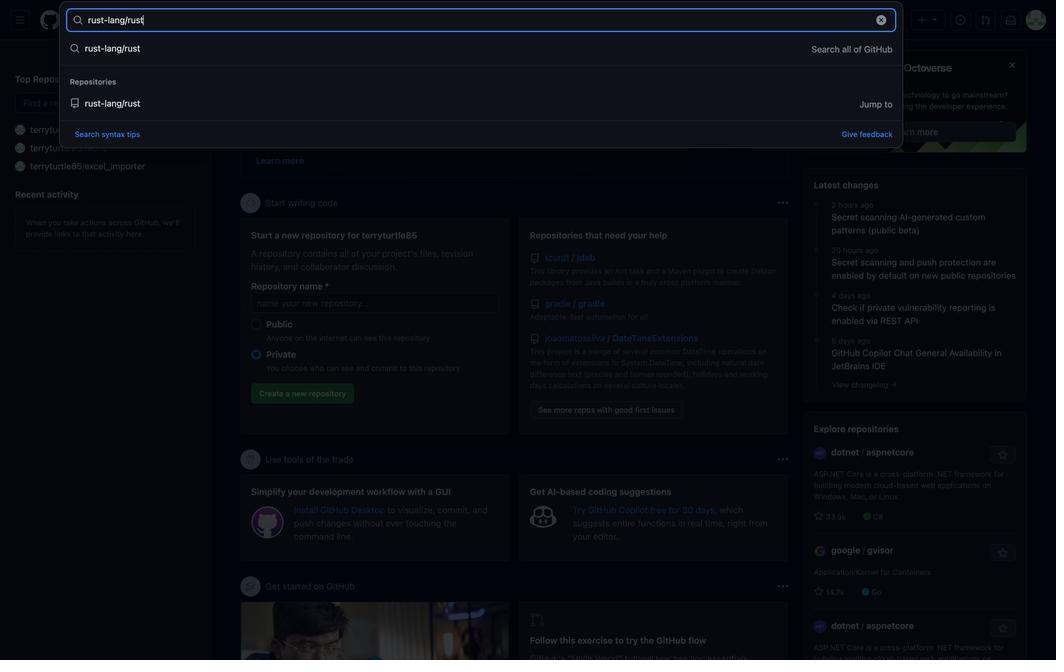Task type: describe. For each thing, give the bounding box(es) containing it.
what is github? image
[[241, 602, 509, 660]]

github logo image
[[814, 61, 952, 84]]

command palette image
[[881, 15, 891, 25]]

github desktop image
[[251, 506, 284, 539]]

simplify your development workflow with a gui element
[[240, 475, 509, 561]]

start a new repository element
[[240, 218, 509, 434]]

why am i seeing this? image for 'get ai-based coding suggestions' element
[[778, 455, 788, 465]]

filter image
[[725, 57, 735, 67]]

why am i seeing this? image for try the github flow element
[[778, 582, 788, 592]]

2 dot fill image from the top
[[812, 335, 822, 345]]

@google profile image
[[814, 545, 826, 558]]

star image for '@google profile' image
[[814, 587, 824, 597]]

1 dot fill image from the top
[[812, 199, 822, 209]]

issue opened image
[[956, 15, 966, 25]]

Find a repository… text field
[[15, 93, 196, 113]]

explore element
[[803, 50, 1027, 660]]

3 star this repository image from the top
[[998, 624, 1008, 634]]

why am i seeing this? image
[[778, 198, 788, 208]]

2 dot fill image from the top
[[812, 245, 822, 255]]

code image
[[246, 198, 256, 208]]

try the github flow element
[[519, 602, 788, 660]]

star this repository image for '@google profile' image's star image
[[998, 548, 1008, 558]]

star image for first @dotnet profile image
[[814, 511, 824, 521]]

homepage image
[[40, 10, 60, 30]]

fabric image
[[15, 143, 25, 153]]

what is github? element
[[240, 602, 509, 660]]



Task type: vqa. For each thing, say whether or not it's contained in the screenshot.
4m 16s "Pre-Commit-Ci-Update-Config" link
no



Task type: locate. For each thing, give the bounding box(es) containing it.
None text field
[[88, 10, 868, 30]]

1 repo image from the top
[[530, 254, 540, 264]]

2 repo image from the top
[[530, 300, 540, 310]]

mortar board image
[[246, 582, 256, 592]]

0 vertical spatial dot fill image
[[812, 199, 822, 209]]

notifications image
[[1006, 15, 1016, 25]]

2 vertical spatial repo image
[[530, 334, 540, 344]]

dialog
[[59, 1, 903, 148]]

why am i seeing this? image
[[778, 455, 788, 465], [778, 582, 788, 592]]

excel_importer image
[[15, 161, 25, 171]]

tools image
[[246, 455, 256, 465]]

Top Repositories search field
[[15, 93, 196, 113]]

1 vertical spatial why am i seeing this? image
[[778, 582, 788, 592]]

star this repository image
[[998, 450, 1008, 460], [998, 548, 1008, 558], [998, 624, 1008, 634]]

triangle down image
[[930, 14, 940, 24]]

star this repository image for first @dotnet profile image star image
[[998, 450, 1008, 460]]

suggestions list box
[[60, 33, 903, 120]]

0 vertical spatial dot fill image
[[812, 290, 822, 300]]

1 why am i seeing this? image from the top
[[778, 455, 788, 465]]

1 vertical spatial repo image
[[530, 300, 540, 310]]

@dotnet profile image
[[814, 447, 826, 460], [814, 621, 826, 633]]

3 repo image from the top
[[530, 334, 540, 344]]

0 vertical spatial star this repository image
[[998, 450, 1008, 460]]

2 @dotnet profile image from the top
[[814, 621, 826, 633]]

dot fill image
[[812, 199, 822, 209], [812, 245, 822, 255]]

2 star this repository image from the top
[[998, 548, 1008, 558]]

star image up '@google profile' image
[[814, 511, 824, 521]]

1 vertical spatial star this repository image
[[998, 548, 1008, 558]]

git pull request image
[[530, 612, 545, 627]]

explore repositories navigation
[[803, 412, 1027, 660]]

1 star image from the top
[[814, 511, 824, 521]]

star image down '@google profile' image
[[814, 587, 824, 597]]

1 dot fill image from the top
[[812, 290, 822, 300]]

1 @dotnet profile image from the top
[[814, 447, 826, 460]]

None radio
[[251, 319, 261, 329], [251, 350, 261, 360], [251, 319, 261, 329], [251, 350, 261, 360]]

0 vertical spatial star image
[[814, 511, 824, 521]]

get ai-based coding suggestions element
[[519, 475, 788, 561]]

2 why am i seeing this? image from the top
[[778, 582, 788, 592]]

0 vertical spatial repo image
[[530, 254, 540, 264]]

plus image
[[917, 15, 927, 25]]

1 star this repository image from the top
[[998, 450, 1008, 460]]

terryturtle85 image
[[15, 125, 25, 135]]

0 vertical spatial why am i seeing this? image
[[778, 455, 788, 465]]

repositories that need your help element
[[519, 218, 788, 434]]

repo image
[[530, 254, 540, 264], [530, 300, 540, 310], [530, 334, 540, 344]]

1 vertical spatial dot fill image
[[812, 245, 822, 255]]

0 vertical spatial @dotnet profile image
[[814, 447, 826, 460]]

name your new repository... text field
[[251, 293, 499, 313]]

1 vertical spatial @dotnet profile image
[[814, 621, 826, 633]]

2 vertical spatial star this repository image
[[998, 624, 1008, 634]]

star image
[[814, 511, 824, 521], [814, 587, 824, 597]]

dot fill image
[[812, 290, 822, 300], [812, 335, 822, 345]]

close image
[[1008, 60, 1018, 70]]

1 vertical spatial star image
[[814, 587, 824, 597]]

1 vertical spatial dot fill image
[[812, 335, 822, 345]]

git pull request image
[[981, 15, 991, 25]]

2 star image from the top
[[814, 587, 824, 597]]



